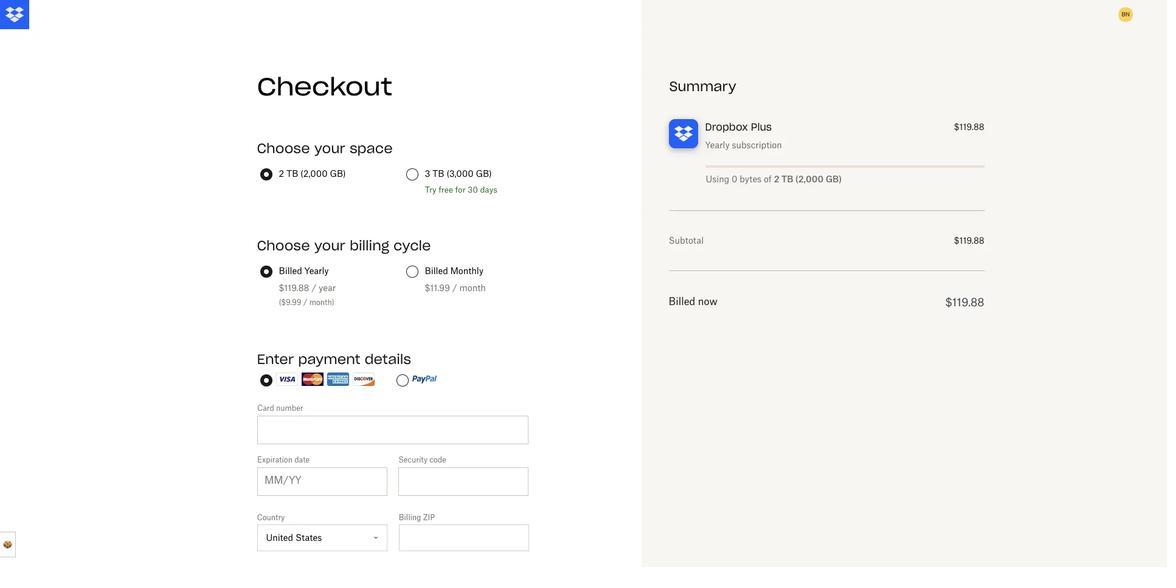 Task type: describe. For each thing, give the bounding box(es) containing it.
$11.99 / month
[[425, 283, 486, 293]]

($9.99
[[279, 298, 301, 307]]

choose your billing cycle
[[257, 237, 431, 254]]

checkout
[[257, 71, 392, 102]]

$11.99
[[425, 283, 450, 293]]

progress bar inside summary list
[[706, 165, 984, 168]]

subscription
[[732, 140, 782, 150]]

/ for month
[[452, 283, 457, 293]]

choose for choose your space
[[257, 140, 310, 157]]

0 horizontal spatial 2
[[279, 168, 284, 179]]

Billed Yearly radio
[[260, 266, 272, 278]]

$11.99 / month radio
[[406, 266, 418, 278]]

monthly
[[450, 266, 483, 276]]

Billing ZIP text field
[[399, 525, 529, 552]]

space
[[350, 140, 393, 157]]

yearly subscription
[[706, 140, 782, 150]]

yearly inside summary list
[[706, 140, 730, 150]]

/ for year
[[311, 283, 316, 293]]

dropbox plus
[[706, 121, 772, 133]]

cycle
[[394, 237, 431, 254]]

summary list
[[669, 78, 984, 313]]

tb for 2
[[286, 168, 298, 179]]

year
[[319, 283, 336, 293]]

enter payment details
[[257, 351, 411, 368]]

your for space
[[314, 140, 345, 157]]

month
[[460, 283, 486, 293]]

bytes
[[740, 174, 762, 184]]

paypal image
[[412, 375, 436, 385]]

for
[[455, 185, 466, 195]]

discover image
[[352, 373, 374, 386]]

billed for billed yearly
[[279, 266, 302, 276]]

try
[[425, 185, 436, 195]]

$119.88 / year ($9.99 / month)
[[279, 283, 336, 307]]

choose your space
[[257, 140, 393, 157]]

choose for choose your billing cycle
[[257, 237, 310, 254]]

bn button
[[1116, 5, 1135, 24]]

free
[[439, 185, 453, 195]]

billed now
[[669, 296, 718, 308]]

days
[[480, 185, 497, 195]]

0 horizontal spatial /
[[303, 298, 307, 307]]

billed yearly
[[279, 266, 329, 276]]

month)
[[309, 298, 334, 307]]

30
[[468, 185, 478, 195]]

gb) inside summary list
[[826, 174, 842, 184]]

0 horizontal spatial (2,000
[[301, 168, 328, 179]]

3 tb (3,000 gb)
[[425, 168, 492, 179]]

mastercard image
[[301, 373, 323, 386]]

plus
[[752, 121, 772, 133]]

amex image
[[327, 373, 349, 386]]

tb for 3
[[432, 168, 444, 179]]



Task type: locate. For each thing, give the bounding box(es) containing it.
billing
[[399, 513, 421, 522]]

of
[[764, 174, 772, 184]]

yearly
[[706, 140, 730, 150], [304, 266, 329, 276]]

2 tb (2,000 gb)
[[279, 168, 346, 179]]

$119.88 inside $119.88 / year ($9.99 / month)
[[279, 283, 309, 293]]

/ left the year
[[311, 283, 316, 293]]

2 horizontal spatial /
[[452, 283, 457, 293]]

0 horizontal spatial yearly
[[304, 266, 329, 276]]

3 TB (3,000 GB) radio
[[406, 168, 418, 181]]

None radio
[[396, 375, 408, 387]]

2 right 2 tb (2,000 gb) radio
[[279, 168, 284, 179]]

(2,000 right of
[[795, 174, 824, 184]]

tb inside summary list
[[781, 174, 793, 184]]

(2,000 down choose your space
[[301, 168, 328, 179]]

0 horizontal spatial gb)
[[330, 168, 346, 179]]

1 horizontal spatial yearly
[[706, 140, 730, 150]]

2 inside summary list
[[774, 174, 779, 184]]

yearly up the year
[[304, 266, 329, 276]]

2 horizontal spatial gb)
[[826, 174, 842, 184]]

payment
[[298, 351, 360, 368]]

1 horizontal spatial gb)
[[476, 168, 492, 179]]

2 your from the top
[[314, 237, 345, 254]]

(2,000
[[301, 168, 328, 179], [795, 174, 824, 184]]

1 horizontal spatial /
[[311, 283, 316, 293]]

billed monthly
[[425, 266, 483, 276]]

3
[[425, 168, 430, 179]]

$119.88
[[954, 122, 984, 132], [954, 235, 984, 246], [279, 283, 309, 293], [945, 296, 984, 309]]

your
[[314, 140, 345, 157], [314, 237, 345, 254]]

0 vertical spatial yearly
[[706, 140, 730, 150]]

0 horizontal spatial billed
[[279, 266, 302, 276]]

0 vertical spatial your
[[314, 140, 345, 157]]

/ right ($9.99
[[303, 298, 307, 307]]

1 horizontal spatial billed
[[425, 266, 448, 276]]

details
[[365, 351, 411, 368]]

1 vertical spatial choose
[[257, 237, 310, 254]]

subtotal
[[669, 235, 704, 246]]

gb) for 3 tb (3,000 gb)
[[476, 168, 492, 179]]

using
[[706, 174, 729, 184]]

1 your from the top
[[314, 140, 345, 157]]

(2,000 inside summary list
[[795, 174, 824, 184]]

option group
[[255, 373, 556, 403]]

/ down billed monthly at the top left of page
[[452, 283, 457, 293]]

try free for 30 days
[[425, 185, 497, 195]]

billed right billed yearly radio
[[279, 266, 302, 276]]

/
[[311, 283, 316, 293], [452, 283, 457, 293], [303, 298, 307, 307]]

bn
[[1122, 10, 1130, 18]]

progress bar
[[706, 165, 984, 168]]

0
[[732, 174, 737, 184]]

billing zip
[[399, 513, 435, 522]]

None radio
[[260, 375, 272, 387]]

choose
[[257, 140, 310, 157], [257, 237, 310, 254]]

billed
[[279, 266, 302, 276], [425, 266, 448, 276], [669, 296, 696, 308]]

your up 2 tb (2,000 gb)
[[314, 140, 345, 157]]

billed left now
[[669, 296, 696, 308]]

now
[[698, 296, 718, 308]]

tb right of
[[781, 174, 793, 184]]

1 vertical spatial yearly
[[304, 266, 329, 276]]

enter
[[257, 351, 294, 368]]

2 horizontal spatial tb
[[781, 174, 793, 184]]

dropbox
[[706, 121, 748, 133]]

choose up billed yearly radio
[[257, 237, 310, 254]]

billed for billed monthly
[[425, 266, 448, 276]]

2 choose from the top
[[257, 237, 310, 254]]

1 horizontal spatial 2
[[774, 174, 779, 184]]

tb right 2 tb (2,000 gb) radio
[[286, 168, 298, 179]]

(3,000
[[447, 168, 474, 179]]

gb)
[[330, 168, 346, 179], [476, 168, 492, 179], [826, 174, 842, 184]]

using 0 bytes of 2 tb (2,000 gb)
[[706, 174, 842, 184]]

zip
[[423, 513, 435, 522]]

2 right of
[[774, 174, 779, 184]]

yearly down dropbox
[[706, 140, 730, 150]]

gb) for 2 tb (2,000 gb)
[[330, 168, 346, 179]]

1 horizontal spatial tb
[[432, 168, 444, 179]]

0 horizontal spatial tb
[[286, 168, 298, 179]]

choose up 2 tb (2,000 gb) radio
[[257, 140, 310, 157]]

1 choose from the top
[[257, 140, 310, 157]]

billing
[[350, 237, 389, 254]]

tb right 3
[[432, 168, 444, 179]]

2 horizontal spatial billed
[[669, 296, 696, 308]]

1 vertical spatial your
[[314, 237, 345, 254]]

billed for billed now
[[669, 296, 696, 308]]

0 vertical spatial choose
[[257, 140, 310, 157]]

summary
[[669, 78, 736, 95]]

billed inside summary list
[[669, 296, 696, 308]]

2 TB (2,000 GB) radio
[[260, 168, 272, 181]]

country
[[257, 513, 285, 522]]

your up billed yearly
[[314, 237, 345, 254]]

1 horizontal spatial (2,000
[[795, 174, 824, 184]]

visa image
[[276, 373, 298, 386]]

your for billing
[[314, 237, 345, 254]]

billed up $11.99
[[425, 266, 448, 276]]

tb
[[286, 168, 298, 179], [432, 168, 444, 179], [781, 174, 793, 184]]

2
[[279, 168, 284, 179], [774, 174, 779, 184]]



Task type: vqa. For each thing, say whether or not it's contained in the screenshot.
$119.88
yes



